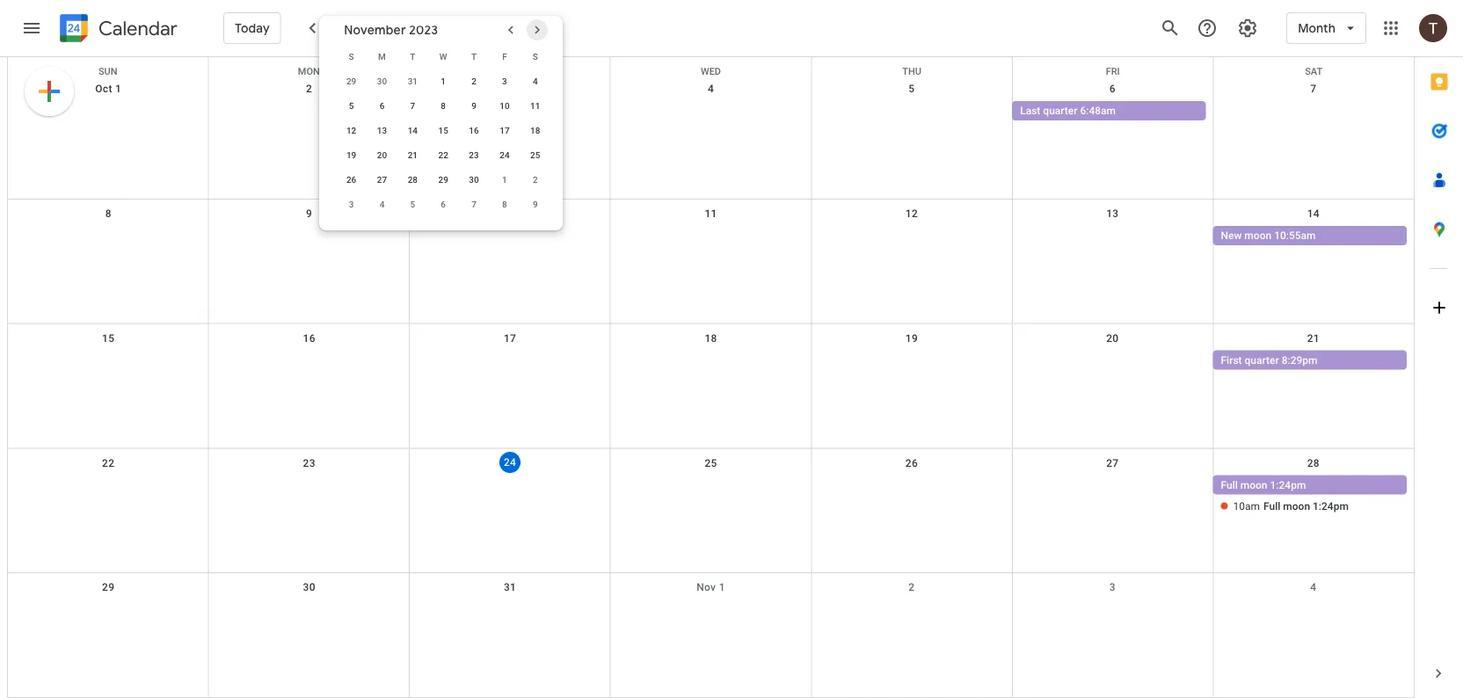 Task type: describe. For each thing, give the bounding box(es) containing it.
22 inside 22 element
[[438, 149, 448, 160]]

cell containing full moon 1:24pm
[[1213, 475, 1414, 517]]

mon
[[298, 66, 320, 77]]

1 horizontal spatial 9
[[471, 100, 476, 111]]

29 for nov 1
[[102, 581, 115, 594]]

row containing oct 1
[[8, 75, 1414, 199]]

december 8 element
[[494, 193, 515, 215]]

today
[[235, 20, 270, 36]]

full moon 1:24pm button
[[1213, 475, 1407, 494]]

nov
[[697, 581, 716, 594]]

18 inside 18 element
[[530, 125, 540, 135]]

10 element
[[494, 95, 515, 116]]

17 inside row group
[[500, 125, 510, 135]]

23 element
[[463, 144, 484, 165]]

2023 for november 2023
[[409, 22, 438, 38]]

1 vertical spatial 25
[[705, 457, 717, 469]]

oct 1
[[95, 83, 121, 95]]

november 2023 grid
[[336, 44, 551, 216]]

27 element
[[371, 169, 393, 190]]

2 vertical spatial 5
[[410, 199, 415, 209]]

row containing 24
[[8, 449, 1414, 573]]

17 element
[[494, 120, 515, 141]]

row containing 19
[[336, 142, 551, 167]]

30 element
[[463, 169, 484, 190]]

october 30 element
[[371, 70, 393, 91]]

0 vertical spatial 7
[[1310, 83, 1316, 95]]

1 right nov
[[719, 581, 725, 594]]

1 horizontal spatial 13
[[1106, 207, 1119, 220]]

4 up 11 element at left top
[[533, 76, 538, 86]]

new
[[1221, 229, 1242, 242]]

29 for 1
[[346, 76, 356, 86]]

1 vertical spatial 24
[[504, 456, 516, 469]]

calendar
[[98, 16, 177, 41]]

december 3 element
[[341, 193, 362, 215]]

10:55am
[[1274, 229, 1316, 242]]

2 vertical spatial moon
[[1283, 500, 1310, 512]]

10 inside row group
[[500, 100, 510, 111]]

12 element
[[341, 120, 362, 141]]

row containing s
[[336, 44, 551, 69]]

1 vertical spatial 10
[[504, 207, 516, 220]]

first
[[1221, 354, 1242, 366]]

first quarter 8:29pm
[[1221, 354, 1318, 366]]

16 inside 'element'
[[469, 125, 479, 135]]

1 up december 8 element
[[502, 174, 507, 185]]

20 inside row group
[[377, 149, 387, 160]]

1 horizontal spatial 1:24pm
[[1313, 500, 1349, 512]]

1 vertical spatial 23
[[303, 457, 315, 469]]

11 element
[[525, 95, 546, 116]]

wed
[[701, 66, 721, 77]]

new moon 10:55am button
[[1213, 226, 1407, 245]]

row containing 12
[[336, 118, 551, 142]]

1 horizontal spatial 12
[[905, 207, 918, 220]]

28 element
[[402, 169, 423, 190]]

7 inside 'element'
[[471, 199, 476, 209]]

21 inside grid
[[1307, 332, 1320, 344]]

2 horizontal spatial 5
[[909, 83, 915, 95]]

1 s from the left
[[349, 51, 354, 62]]

1 vertical spatial 26
[[905, 457, 918, 469]]

1 horizontal spatial 8
[[441, 100, 446, 111]]

1 vertical spatial 3
[[349, 199, 354, 209]]

0 horizontal spatial 9
[[306, 207, 312, 220]]

21 element
[[402, 144, 423, 165]]

4 down 27 element
[[379, 199, 384, 209]]

row containing 5
[[336, 93, 551, 118]]

1 vertical spatial 6
[[379, 100, 384, 111]]

full inside button
[[1221, 479, 1238, 491]]

30 for 1
[[377, 76, 387, 86]]

row containing sun
[[8, 57, 1414, 77]]

oct
[[95, 83, 112, 95]]

calendar heading
[[95, 16, 177, 41]]

26 inside row group
[[346, 174, 356, 185]]

fri
[[1106, 66, 1120, 77]]

1 vertical spatial full
[[1263, 500, 1280, 512]]

2 vertical spatial 6
[[441, 199, 446, 209]]

25 inside "element"
[[530, 149, 540, 160]]

13 element
[[371, 120, 393, 141]]

grid containing oct 1
[[7, 57, 1414, 698]]

2 inside december 2 element
[[533, 174, 538, 185]]

23 inside row group
[[469, 149, 479, 160]]

2 horizontal spatial 8
[[502, 199, 507, 209]]

sun
[[98, 66, 117, 77]]

calendar element
[[56, 11, 177, 49]]

quarter for 6:48am
[[1043, 105, 1077, 117]]

10am full moon 1:24pm
[[1233, 500, 1349, 512]]

2 t from the left
[[471, 51, 477, 62]]

8:29pm
[[1282, 354, 1318, 366]]

2 horizontal spatial 6
[[1109, 83, 1116, 95]]

28 inside row group
[[408, 174, 418, 185]]

15 element
[[433, 120, 454, 141]]

row containing 3
[[336, 192, 551, 216]]

moon for new
[[1244, 229, 1271, 242]]

4 down wed
[[708, 83, 714, 95]]

f
[[502, 51, 507, 62]]

20 element
[[371, 144, 393, 165]]

november 2023
[[344, 22, 438, 38]]

30 for nov 1
[[303, 581, 315, 594]]

1 down w at left top
[[441, 76, 446, 86]]



Task type: locate. For each thing, give the bounding box(es) containing it.
25
[[530, 149, 540, 160], [705, 457, 717, 469]]

15
[[438, 125, 448, 135], [102, 332, 115, 344]]

0 vertical spatial 22
[[438, 149, 448, 160]]

full
[[1221, 479, 1238, 491], [1263, 500, 1280, 512]]

29
[[346, 76, 356, 86], [438, 174, 448, 185], [102, 581, 115, 594]]

2
[[471, 76, 476, 86], [306, 83, 312, 95], [533, 174, 538, 185], [909, 581, 915, 594]]

30
[[377, 76, 387, 86], [469, 174, 479, 185], [303, 581, 315, 594]]

0 vertical spatial moon
[[1244, 229, 1271, 242]]

moon inside new moon 10:55am button
[[1244, 229, 1271, 242]]

1:24pm up 10am full moon 1:24pm
[[1270, 479, 1306, 491]]

1 horizontal spatial 29
[[346, 76, 356, 86]]

0 vertical spatial quarter
[[1043, 105, 1077, 117]]

m
[[378, 51, 386, 62]]

6
[[1109, 83, 1116, 95], [379, 100, 384, 111], [441, 199, 446, 209]]

s right f
[[533, 51, 538, 62]]

0 horizontal spatial t
[[410, 51, 415, 62]]

21 inside "element"
[[408, 149, 418, 160]]

1 horizontal spatial 18
[[705, 332, 717, 344]]

22 inside grid
[[102, 457, 115, 469]]

0 horizontal spatial 14
[[408, 125, 418, 135]]

27 inside row group
[[377, 174, 387, 185]]

december 2 element
[[525, 169, 546, 190]]

0 vertical spatial 13
[[377, 125, 387, 135]]

14 up 21 "element"
[[408, 125, 418, 135]]

16 element
[[463, 120, 484, 141]]

28
[[408, 174, 418, 185], [1307, 457, 1320, 469]]

17
[[500, 125, 510, 135], [504, 332, 516, 344]]

0 vertical spatial 5
[[909, 83, 915, 95]]

1 right oct
[[115, 83, 121, 95]]

1 vertical spatial 5
[[349, 100, 354, 111]]

december 4 element
[[371, 193, 393, 215]]

s
[[349, 51, 354, 62], [533, 51, 538, 62]]

14 element
[[402, 120, 423, 141]]

cell
[[8, 101, 209, 122], [209, 101, 410, 122], [410, 101, 610, 122], [610, 101, 811, 122], [811, 101, 1012, 122], [1213, 101, 1414, 122], [8, 226, 209, 247], [209, 226, 410, 247], [410, 226, 610, 247], [610, 226, 811, 247], [1012, 226, 1213, 247], [8, 350, 209, 372], [209, 350, 410, 372], [410, 350, 610, 372], [610, 350, 811, 372], [1012, 350, 1213, 372], [8, 475, 209, 517], [209, 475, 410, 517], [410, 475, 610, 517], [610, 475, 811, 517], [811, 475, 1012, 517], [1012, 475, 1213, 517], [1213, 475, 1414, 517]]

21 down the 14 element
[[408, 149, 418, 160]]

19 inside row group
[[346, 149, 356, 160]]

0 horizontal spatial 26
[[346, 174, 356, 185]]

1 horizontal spatial 11
[[705, 207, 717, 220]]

1 horizontal spatial 16
[[469, 125, 479, 135]]

5 up 12 element
[[349, 100, 354, 111]]

1 vertical spatial 29
[[438, 174, 448, 185]]

8 inside grid
[[105, 207, 111, 220]]

10 left december 9 element at the left top of the page
[[504, 207, 516, 220]]

t up october 31 element
[[410, 51, 415, 62]]

tab list
[[1415, 57, 1463, 649]]

0 horizontal spatial 6
[[379, 100, 384, 111]]

4 down 10am full moon 1:24pm
[[1310, 581, 1316, 594]]

8
[[441, 100, 446, 111], [502, 199, 507, 209], [105, 207, 111, 220]]

0 vertical spatial 1:24pm
[[1270, 479, 1306, 491]]

2 horizontal spatial 9
[[533, 199, 538, 209]]

19 element
[[341, 144, 362, 165]]

december 1 element
[[494, 169, 515, 190]]

16
[[469, 125, 479, 135], [303, 332, 315, 344]]

29 inside grid
[[102, 581, 115, 594]]

10
[[500, 100, 510, 111], [504, 207, 516, 220]]

december 6 element
[[433, 193, 454, 215]]

1 horizontal spatial 14
[[1307, 207, 1320, 220]]

14 inside row group
[[408, 125, 418, 135]]

1 vertical spatial 27
[[1106, 457, 1119, 469]]

29 element
[[433, 169, 454, 190]]

2 s from the left
[[533, 51, 538, 62]]

31 for nov 1
[[504, 581, 516, 594]]

6:48am
[[1080, 105, 1116, 117]]

2023 for october 2023
[[451, 16, 494, 40]]

moon up 10am
[[1240, 479, 1267, 491]]

1 vertical spatial quarter
[[1245, 354, 1279, 366]]

row containing 8
[[8, 199, 1414, 324]]

5
[[909, 83, 915, 95], [349, 100, 354, 111], [410, 199, 415, 209]]

row group containing 29
[[336, 69, 551, 216]]

full down full moon 1:24pm
[[1263, 500, 1280, 512]]

october 2023
[[373, 16, 494, 40]]

0 horizontal spatial 13
[[377, 125, 387, 135]]

1 horizontal spatial s
[[533, 51, 538, 62]]

13
[[377, 125, 387, 135], [1106, 207, 1119, 220]]

1 horizontal spatial t
[[471, 51, 477, 62]]

1 vertical spatial 17
[[504, 332, 516, 344]]

1 vertical spatial 30
[[469, 174, 479, 185]]

26
[[346, 174, 356, 185], [905, 457, 918, 469]]

22 element
[[433, 144, 454, 165]]

1:24pm
[[1270, 479, 1306, 491], [1313, 500, 1349, 512]]

sat
[[1305, 66, 1323, 77]]

0 horizontal spatial 23
[[303, 457, 315, 469]]

1 horizontal spatial 30
[[377, 76, 387, 86]]

1 horizontal spatial 23
[[469, 149, 479, 160]]

0 horizontal spatial quarter
[[1043, 105, 1077, 117]]

11 inside 11 element
[[530, 100, 540, 111]]

25 element
[[525, 144, 546, 165]]

0 horizontal spatial 16
[[303, 332, 315, 344]]

12
[[346, 125, 356, 135], [905, 207, 918, 220]]

moon for full
[[1240, 479, 1267, 491]]

s up october 29 element
[[349, 51, 354, 62]]

1 t from the left
[[410, 51, 415, 62]]

1 horizontal spatial 28
[[1307, 457, 1320, 469]]

22
[[438, 149, 448, 160], [102, 457, 115, 469]]

0 horizontal spatial 18
[[530, 125, 540, 135]]

0 vertical spatial 24
[[500, 149, 510, 160]]

21
[[408, 149, 418, 160], [1307, 332, 1320, 344]]

1 horizontal spatial 15
[[438, 125, 448, 135]]

moon down the full moon 1:24pm button
[[1283, 500, 1310, 512]]

october 29 element
[[341, 70, 362, 91]]

row containing 15
[[8, 324, 1414, 449]]

2 vertical spatial 3
[[1109, 581, 1116, 594]]

1:24pm inside button
[[1270, 479, 1306, 491]]

5 down thu
[[909, 83, 915, 95]]

1 vertical spatial 11
[[705, 207, 717, 220]]

quarter right last
[[1043, 105, 1077, 117]]

1 horizontal spatial 6
[[441, 199, 446, 209]]

7 down october 31 element
[[410, 100, 415, 111]]

moon
[[1244, 229, 1271, 242], [1240, 479, 1267, 491], [1283, 500, 1310, 512]]

7
[[1310, 83, 1316, 95], [410, 100, 415, 111], [471, 199, 476, 209]]

1 horizontal spatial 20
[[1106, 332, 1119, 344]]

1 vertical spatial 7
[[410, 100, 415, 111]]

0 horizontal spatial 21
[[408, 149, 418, 160]]

full up 10am
[[1221, 479, 1238, 491]]

quarter for 8:29pm
[[1245, 354, 1279, 366]]

12 inside row group
[[346, 125, 356, 135]]

31
[[408, 76, 418, 86], [504, 581, 516, 594]]

0 vertical spatial 3
[[502, 76, 507, 86]]

1 vertical spatial 1:24pm
[[1313, 500, 1349, 512]]

9
[[471, 100, 476, 111], [533, 199, 538, 209], [306, 207, 312, 220]]

today button
[[223, 12, 281, 44]]

28 inside grid
[[1307, 457, 1320, 469]]

0 horizontal spatial 28
[[408, 174, 418, 185]]

24 element
[[494, 144, 515, 165]]

3 for nov 1
[[1109, 581, 1116, 594]]

december 5 element
[[402, 193, 423, 215]]

0 vertical spatial 21
[[408, 149, 418, 160]]

0 vertical spatial 11
[[530, 100, 540, 111]]

28 up the full moon 1:24pm button
[[1307, 457, 1320, 469]]

row containing 26
[[336, 167, 551, 192]]

26 element
[[341, 169, 362, 190]]

0 horizontal spatial 30
[[303, 581, 315, 594]]

1
[[441, 76, 446, 86], [115, 83, 121, 95], [502, 174, 507, 185], [719, 581, 725, 594]]

moon inside the full moon 1:24pm button
[[1240, 479, 1267, 491]]

11
[[530, 100, 540, 111], [705, 207, 717, 220]]

november
[[344, 22, 406, 38]]

w
[[439, 51, 447, 62]]

1 horizontal spatial 31
[[504, 581, 516, 594]]

t
[[410, 51, 415, 62], [471, 51, 477, 62]]

18
[[530, 125, 540, 135], [705, 332, 717, 344]]

2 horizontal spatial 30
[[469, 174, 479, 185]]

0 vertical spatial 16
[[469, 125, 479, 135]]

9 down december 2 element
[[533, 199, 538, 209]]

16 inside grid
[[303, 332, 315, 344]]

0 horizontal spatial 5
[[349, 100, 354, 111]]

0 horizontal spatial 31
[[408, 76, 418, 86]]

2 vertical spatial 7
[[471, 199, 476, 209]]

3
[[502, 76, 507, 86], [349, 199, 354, 209], [1109, 581, 1116, 594]]

1 horizontal spatial 21
[[1307, 332, 1320, 344]]

2 vertical spatial 29
[[102, 581, 115, 594]]

1 vertical spatial 12
[[905, 207, 918, 220]]

31 inside row group
[[408, 76, 418, 86]]

0 vertical spatial 14
[[408, 125, 418, 135]]

0 horizontal spatial 11
[[530, 100, 540, 111]]

7 down sat
[[1310, 83, 1316, 95]]

3 for 1
[[502, 76, 507, 86]]

10am
[[1233, 500, 1260, 512]]

7 down 30 element
[[471, 199, 476, 209]]

6 down 29 element
[[441, 199, 446, 209]]

0 vertical spatial 26
[[346, 174, 356, 185]]

4
[[533, 76, 538, 86], [708, 83, 714, 95], [379, 199, 384, 209], [1310, 581, 1316, 594]]

october 2023 button
[[365, 16, 522, 40]]

0 horizontal spatial 7
[[410, 100, 415, 111]]

december 7 element
[[463, 193, 484, 215]]

5 down 28 element
[[410, 199, 415, 209]]

24 inside row group
[[500, 149, 510, 160]]

24
[[500, 149, 510, 160], [504, 456, 516, 469]]

0 horizontal spatial 22
[[102, 457, 115, 469]]

grid
[[7, 57, 1414, 698]]

0 vertical spatial 25
[[530, 149, 540, 160]]

first quarter 8:29pm button
[[1213, 350, 1407, 370]]

last quarter 6:48am button
[[1012, 101, 1206, 120]]

27
[[377, 174, 387, 185], [1106, 457, 1119, 469]]

december 9 element
[[525, 193, 546, 215]]

14
[[408, 125, 418, 135], [1307, 207, 1320, 220]]

0 horizontal spatial 1:24pm
[[1270, 479, 1306, 491]]

9 left "december 3" element
[[306, 207, 312, 220]]

new moon 10:55am
[[1221, 229, 1316, 242]]

14 up new moon 10:55am button
[[1307, 207, 1320, 220]]

0 vertical spatial full
[[1221, 479, 1238, 491]]

row group
[[336, 69, 551, 216]]

18 element
[[525, 120, 546, 141]]

6 up 13 element
[[379, 100, 384, 111]]

0 horizontal spatial 27
[[377, 174, 387, 185]]

1 vertical spatial 21
[[1307, 332, 1320, 344]]

0 horizontal spatial 12
[[346, 125, 356, 135]]

1 horizontal spatial 22
[[438, 149, 448, 160]]

31 for 1
[[408, 76, 418, 86]]

october 31 element
[[402, 70, 423, 91]]

0 horizontal spatial 20
[[377, 149, 387, 160]]

quarter
[[1043, 105, 1077, 117], [1245, 354, 1279, 366]]

0 horizontal spatial 3
[[349, 199, 354, 209]]

1 horizontal spatial 19
[[905, 332, 918, 344]]

1 horizontal spatial 3
[[502, 76, 507, 86]]

2023
[[451, 16, 494, 40], [409, 22, 438, 38]]

9 up 16 'element'
[[471, 100, 476, 111]]

20
[[377, 149, 387, 160], [1106, 332, 1119, 344]]

t left f
[[471, 51, 477, 62]]

1 horizontal spatial 2023
[[451, 16, 494, 40]]

6 down fri
[[1109, 83, 1116, 95]]

last
[[1020, 105, 1040, 117]]

1 vertical spatial 20
[[1106, 332, 1119, 344]]

0 vertical spatial 27
[[377, 174, 387, 185]]

19
[[346, 149, 356, 160], [905, 332, 918, 344]]

column header
[[410, 57, 611, 75]]

1 vertical spatial 19
[[905, 332, 918, 344]]

thu
[[902, 66, 921, 77]]

0 vertical spatial 19
[[346, 149, 356, 160]]

28 up december 5 element
[[408, 174, 418, 185]]

1 horizontal spatial 5
[[410, 199, 415, 209]]

1 vertical spatial moon
[[1240, 479, 1267, 491]]

1 vertical spatial 16
[[303, 332, 315, 344]]

1 vertical spatial 18
[[705, 332, 717, 344]]

0 vertical spatial 17
[[500, 125, 510, 135]]

0 horizontal spatial 25
[[530, 149, 540, 160]]

0 horizontal spatial s
[[349, 51, 354, 62]]

0 horizontal spatial 2023
[[409, 22, 438, 38]]

1 vertical spatial 14
[[1307, 207, 1320, 220]]

row
[[336, 44, 551, 69], [8, 57, 1414, 77], [336, 69, 551, 93], [8, 75, 1414, 199], [336, 93, 551, 118], [336, 118, 551, 142], [336, 142, 551, 167], [336, 167, 551, 192], [336, 192, 551, 216], [8, 199, 1414, 324], [8, 324, 1414, 449], [8, 449, 1414, 573], [8, 573, 1414, 698]]

23
[[469, 149, 479, 160], [303, 457, 315, 469]]

21 up first quarter 8:29pm button
[[1307, 332, 1320, 344]]

last quarter 6:48am
[[1020, 105, 1116, 117]]

1 horizontal spatial 26
[[905, 457, 918, 469]]

1 vertical spatial 22
[[102, 457, 115, 469]]

0 vertical spatial 30
[[377, 76, 387, 86]]

10 up 17 element
[[500, 100, 510, 111]]

1 vertical spatial 15
[[102, 332, 115, 344]]

october
[[373, 16, 447, 40]]

moon right "new"
[[1244, 229, 1271, 242]]

nov 1
[[697, 581, 725, 594]]

quarter right first
[[1245, 354, 1279, 366]]

1 horizontal spatial 27
[[1106, 457, 1119, 469]]

1:24pm down the full moon 1:24pm button
[[1313, 500, 1349, 512]]

15 inside row group
[[438, 125, 448, 135]]

full moon 1:24pm
[[1221, 479, 1306, 491]]

13 inside row group
[[377, 125, 387, 135]]

2 horizontal spatial 7
[[1310, 83, 1316, 95]]



Task type: vqa. For each thing, say whether or not it's contained in the screenshot.


